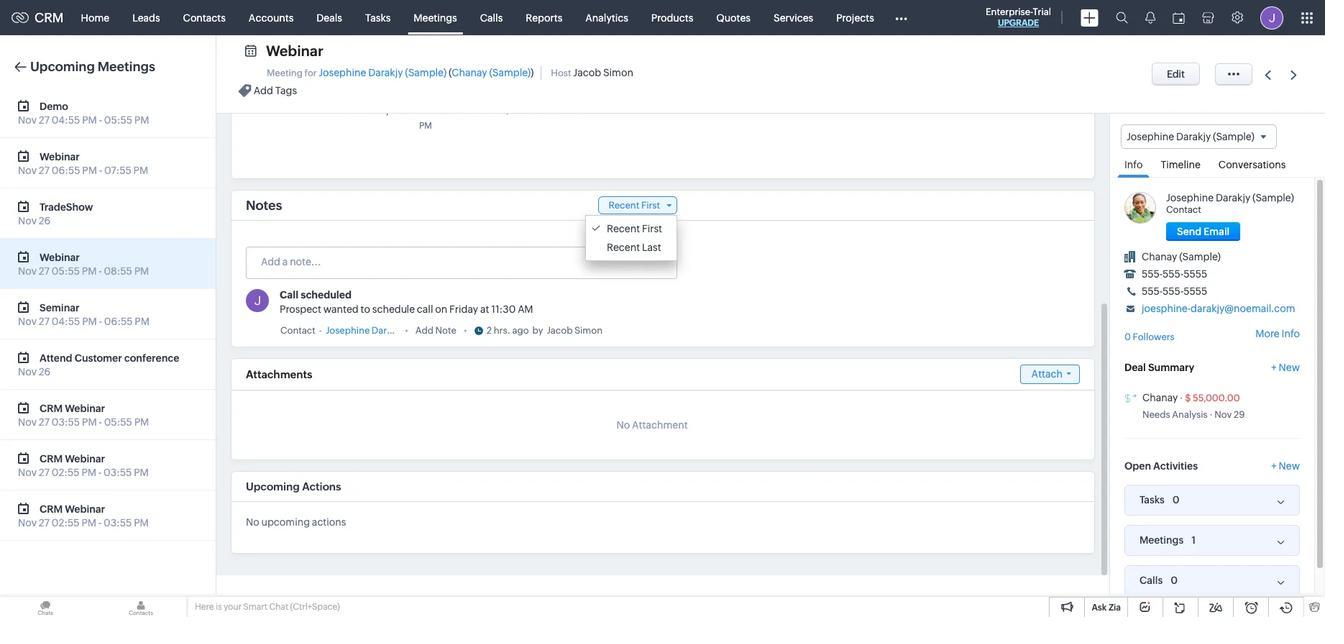 Task type: describe. For each thing, give the bounding box(es) containing it.
$
[[1186, 393, 1191, 403]]

home
[[81, 12, 109, 23]]

Josephine Darakjy (Sample) field
[[1121, 124, 1277, 149]]

upcoming meetings
[[30, 59, 155, 74]]

2 crm webinar nov 27 02:55 pm - 03:55 pm from the top
[[18, 503, 149, 529]]

2 5555 from the top
[[1184, 286, 1208, 297]]

1 horizontal spatial add
[[416, 325, 434, 336]]

0 vertical spatial info
[[1125, 159, 1143, 171]]

• add note •
[[405, 325, 467, 336]]

- inside webinar nov 27 05:55 pm - 08:55 pm
[[99, 265, 102, 277]]

actions
[[312, 516, 346, 528]]

meeting for josephine darakjy (sample) ( chanay (sample) )
[[267, 67, 534, 78]]

2 hrs. ago
[[487, 325, 529, 336]]

- inside webinar nov 27 06:55 pm - 07:55 pm
[[99, 165, 102, 176]]

signals image
[[1146, 12, 1156, 24]]

1 horizontal spatial chanay (sample) link
[[1142, 251, 1221, 263]]

accounts link
[[237, 0, 305, 35]]

1 crm webinar nov 27 02:55 pm - 03:55 pm from the top
[[18, 453, 149, 478]]

customer
[[75, 352, 122, 364]]

no attachment
[[617, 419, 688, 431]]

26 inside attend customer conference nov 26
[[39, 366, 51, 378]]

tags
[[275, 85, 297, 97]]

0 vertical spatial recent
[[609, 200, 640, 211]]

by jacob simon
[[533, 325, 603, 336]]

Add a note... field
[[247, 255, 676, 269]]

Other Modules field
[[886, 6, 917, 29]]

1 vertical spatial 03:55
[[104, 467, 132, 478]]

(sample) up mon,
[[489, 67, 531, 78]]

needs
[[1143, 409, 1171, 420]]

- inside the demo nov 27 04:55 pm - 05:55 pm
[[99, 114, 102, 126]]

quotes
[[717, 12, 751, 23]]

+ new link
[[1272, 362, 1300, 380]]

pm inside "mon, 27 nov 2023 12:55 pm"
[[419, 121, 432, 131]]

on
[[435, 304, 448, 315]]

for
[[305, 68, 317, 78]]

0 vertical spatial chanay (sample) link
[[452, 67, 531, 78]]

nov inside "mon, 27 nov 2023 12:55 pm"
[[522, 106, 538, 116]]

0 horizontal spatial ·
[[1180, 393, 1184, 403]]

1 vertical spatial jacob
[[419, 104, 447, 116]]

search element
[[1108, 0, 1137, 35]]

timeline link
[[1154, 149, 1208, 177]]

is
[[216, 602, 222, 612]]

attachment
[[632, 419, 688, 431]]

reports link
[[514, 0, 574, 35]]

2 new from the top
[[1279, 460, 1300, 472]]

26 inside tradeshow nov 26
[[39, 215, 51, 227]]

upcoming for upcoming meetings
[[30, 59, 95, 74]]

next record image
[[1291, 70, 1300, 79]]

smart
[[243, 602, 268, 612]]

1 vertical spatial josephine darakjy (sample) link
[[1167, 192, 1295, 204]]

quotes link
[[705, 0, 762, 35]]

08:55
[[104, 265, 132, 277]]

chanay (sample)
[[1142, 251, 1221, 263]]

webinar inside webinar nov 27 06:55 pm - 07:55 pm
[[40, 151, 80, 162]]

1 vertical spatial info
[[1282, 328, 1300, 340]]

0 vertical spatial recent first
[[609, 200, 660, 211]]

wanted
[[324, 304, 359, 315]]

seminar nov 27 04:55 pm - 06:55 pm
[[18, 302, 150, 327]]

products
[[652, 12, 694, 23]]

create menu element
[[1072, 0, 1108, 35]]

here is your smart chat (ctrl+space)
[[195, 602, 340, 612]]

0 vertical spatial chanay
[[452, 67, 487, 78]]

ask zia
[[1092, 603, 1121, 613]]

mon,
[[489, 106, 509, 116]]

analytics
[[586, 12, 629, 23]]

27 inside "mon, 27 nov 2023 12:55 pm"
[[511, 106, 520, 116]]

webinar nov 27 05:55 pm - 08:55 pm
[[18, 251, 149, 277]]

nov inside tradeshow nov 26
[[18, 215, 37, 227]]

to
[[361, 304, 370, 315]]

chanay · $ 55,000.00 needs analysis · nov 29
[[1143, 392, 1245, 420]]

1 5555 from the top
[[1184, 268, 1208, 280]]

projects link
[[825, 0, 886, 35]]

tradeshow
[[40, 201, 93, 213]]

modified by
[[335, 104, 391, 116]]

1 new from the top
[[1279, 362, 1300, 373]]

1
[[1192, 534, 1196, 546]]

info link
[[1118, 149, 1150, 178]]

tasks link
[[354, 0, 402, 35]]

0 horizontal spatial add
[[254, 85, 273, 97]]

more
[[1256, 328, 1280, 340]]

conversations
[[1219, 159, 1286, 171]]

(sample) inside the josephine darakjy (sample) contact
[[1253, 192, 1295, 204]]

contact - josephine darakjy (sample)
[[281, 325, 445, 336]]

simon for by jacob simon
[[575, 325, 603, 336]]

2 02:55 from the top
[[52, 517, 80, 529]]

trial
[[1033, 6, 1052, 17]]

open activities
[[1125, 460, 1198, 472]]

crm inside the crm webinar nov 27 03:55 pm - 05:55 pm
[[40, 402, 63, 414]]

upgrade
[[998, 18, 1039, 28]]

add note link
[[416, 324, 457, 338]]

0 horizontal spatial meetings
[[98, 59, 155, 74]]

1 horizontal spatial calls
[[1140, 575, 1163, 586]]

previous record image
[[1265, 70, 1272, 79]]

services link
[[762, 0, 825, 35]]

your
[[224, 602, 242, 612]]

friday
[[450, 304, 478, 315]]

darakjy@noemail.com
[[1191, 303, 1296, 314]]

more info link
[[1256, 328, 1300, 340]]

webinar inside the crm webinar nov 27 03:55 pm - 05:55 pm
[[65, 402, 105, 414]]

demo nov 27 04:55 pm - 05:55 pm
[[18, 100, 149, 126]]

webinar inside webinar nov 27 05:55 pm - 08:55 pm
[[40, 251, 80, 263]]

05:55 inside the crm webinar nov 27 03:55 pm - 05:55 pm
[[104, 416, 132, 428]]

06:55 inside webinar nov 27 06:55 pm - 07:55 pm
[[52, 165, 80, 176]]

mon, 27 nov 2023 12:55 pm
[[419, 106, 584, 131]]

jacob for host jacob simon
[[574, 67, 601, 78]]

here
[[195, 602, 214, 612]]

1 • from the left
[[405, 325, 408, 336]]

no for modified by
[[246, 516, 259, 528]]

notes
[[246, 198, 282, 213]]

josephine darakjy (sample)
[[1127, 131, 1255, 142]]

)
[[531, 67, 534, 78]]

by
[[533, 325, 543, 336]]

1 horizontal spatial meetings
[[414, 12, 457, 23]]

- inside seminar nov 27 04:55 pm - 06:55 pm
[[99, 316, 102, 327]]

open
[[1125, 460, 1152, 472]]

chanay link
[[1143, 392, 1179, 403]]

55,000.00
[[1193, 393, 1241, 403]]

crm webinar nov 27 03:55 pm - 05:55 pm
[[18, 402, 149, 428]]

zia
[[1109, 603, 1121, 613]]

2 vertical spatial meetings
[[1140, 534, 1184, 546]]

deals link
[[305, 0, 354, 35]]

darakjy inside field
[[1177, 131, 1211, 142]]

darakjy up by
[[368, 67, 403, 78]]

upcoming for upcoming actions
[[246, 480, 300, 493]]

crm link
[[12, 10, 64, 25]]

2 + new from the top
[[1272, 460, 1300, 472]]

attach link
[[1020, 365, 1080, 384]]

products link
[[640, 0, 705, 35]]

0 for calls
[[1171, 574, 1178, 586]]

enterprise-
[[986, 6, 1033, 17]]

0 followers
[[1125, 332, 1175, 343]]

nov inside attend customer conference nov 26
[[18, 366, 37, 378]]

hrs.
[[494, 325, 511, 336]]



Task type: locate. For each thing, give the bounding box(es) containing it.
darakjy down the 'schedule'
[[372, 325, 404, 336]]

leads link
[[121, 0, 172, 35]]

1 555-555-5555 from the top
[[1142, 268, 1208, 280]]

1 vertical spatial + new
[[1272, 460, 1300, 472]]

05:55 inside the demo nov 27 04:55 pm - 05:55 pm
[[104, 114, 132, 126]]

2 26 from the top
[[39, 366, 51, 378]]

info right the more
[[1282, 328, 1300, 340]]

last
[[642, 242, 661, 253]]

5555 up "joesphine-darakjy@noemail.com"
[[1184, 286, 1208, 297]]

create menu image
[[1081, 9, 1099, 26]]

analytics link
[[574, 0, 640, 35]]

2 04:55 from the top
[[52, 316, 80, 327]]

0 vertical spatial 0
[[1125, 332, 1131, 343]]

27 inside seminar nov 27 04:55 pm - 06:55 pm
[[39, 316, 50, 327]]

analysis
[[1173, 409, 1208, 420]]

meetings left 1
[[1140, 534, 1184, 546]]

josephine darakjy (sample) link
[[319, 67, 447, 78], [1167, 192, 1295, 204], [326, 324, 445, 338]]

projects
[[837, 12, 875, 23]]

0 vertical spatial first
[[642, 200, 660, 211]]

555-555-5555
[[1142, 268, 1208, 280], [1142, 286, 1208, 297]]

0 vertical spatial no
[[617, 419, 630, 431]]

1 vertical spatial upcoming
[[246, 480, 300, 493]]

1 vertical spatial 26
[[39, 366, 51, 378]]

1 vertical spatial chanay
[[1142, 251, 1178, 263]]

josephine inside the josephine darakjy (sample) contact
[[1167, 192, 1214, 204]]

0 vertical spatial 02:55
[[52, 467, 80, 478]]

0 vertical spatial 555-555-5555
[[1142, 268, 1208, 280]]

1 vertical spatial 5555
[[1184, 286, 1208, 297]]

0 vertical spatial add
[[254, 85, 273, 97]]

joesphine-darakjy@noemail.com
[[1142, 303, 1296, 314]]

contacts link
[[172, 0, 237, 35]]

2 • from the left
[[464, 325, 467, 336]]

0 vertical spatial contact
[[1167, 204, 1202, 215]]

04:55 inside seminar nov 27 04:55 pm - 06:55 pm
[[52, 316, 80, 327]]

2023
[[540, 106, 561, 116]]

1 vertical spatial no
[[246, 516, 259, 528]]

2 horizontal spatial meetings
[[1140, 534, 1184, 546]]

0 vertical spatial jacob
[[574, 67, 601, 78]]

tasks right deals
[[365, 12, 391, 23]]

timeline
[[1161, 159, 1201, 171]]

2 vertical spatial 03:55
[[104, 517, 132, 529]]

chanay
[[452, 67, 487, 78], [1142, 251, 1178, 263], [1143, 392, 1179, 403]]

at
[[480, 304, 489, 315]]

1 horizontal spatial tasks
[[1140, 494, 1165, 506]]

0 horizontal spatial info
[[1125, 159, 1143, 171]]

by
[[379, 104, 391, 116]]

2 vertical spatial simon
[[575, 325, 603, 336]]

04:55 inside the demo nov 27 04:55 pm - 05:55 pm
[[52, 114, 80, 126]]

nov inside webinar nov 27 05:55 pm - 08:55 pm
[[18, 265, 37, 277]]

· left $
[[1180, 393, 1184, 403]]

2 vertical spatial chanay
[[1143, 392, 1179, 403]]

05:55 down attend customer conference nov 26
[[104, 416, 132, 428]]

recent last
[[607, 242, 661, 253]]

2 vertical spatial recent
[[607, 242, 640, 253]]

0 vertical spatial +
[[1272, 362, 1277, 373]]

1 horizontal spatial ·
[[1210, 409, 1213, 420]]

0 horizontal spatial calls
[[480, 12, 503, 23]]

0 vertical spatial new
[[1279, 362, 1300, 373]]

27
[[511, 106, 520, 116], [39, 114, 50, 126], [39, 165, 50, 176], [39, 265, 50, 277], [39, 316, 50, 327], [39, 416, 50, 428], [39, 467, 50, 478], [39, 517, 50, 529]]

1 vertical spatial calls
[[1140, 575, 1163, 586]]

home link
[[69, 0, 121, 35]]

1 04:55 from the top
[[52, 114, 80, 126]]

1 vertical spatial simon
[[449, 104, 479, 116]]

555-555-5555 up joesphine-
[[1142, 286, 1208, 297]]

0 vertical spatial meetings
[[414, 12, 457, 23]]

27 inside the demo nov 27 04:55 pm - 05:55 pm
[[39, 114, 50, 126]]

no left upcoming at left bottom
[[246, 516, 259, 528]]

(sample) down conversations
[[1253, 192, 1295, 204]]

0 for tasks
[[1173, 494, 1180, 505]]

josephine down wanted
[[326, 325, 370, 336]]

search image
[[1116, 12, 1129, 24]]

04:55 down seminar
[[52, 316, 80, 327]]

- inside the crm webinar nov 27 03:55 pm - 05:55 pm
[[99, 416, 102, 428]]

2 horizontal spatial jacob
[[574, 67, 601, 78]]

27 inside webinar nov 27 06:55 pm - 07:55 pm
[[39, 165, 50, 176]]

nov inside the demo nov 27 04:55 pm - 05:55 pm
[[18, 114, 37, 126]]

calendar image
[[1173, 12, 1185, 23]]

upcoming actions
[[246, 480, 341, 493]]

nov inside the crm webinar nov 27 03:55 pm - 05:55 pm
[[18, 416, 37, 428]]

accounts
[[249, 12, 294, 23]]

darakjy
[[368, 67, 403, 78], [1177, 131, 1211, 142], [1216, 192, 1251, 204], [372, 325, 404, 336]]

2 vertical spatial jacob
[[547, 325, 573, 336]]

0 vertical spatial ·
[[1180, 393, 1184, 403]]

0 vertical spatial tasks
[[365, 12, 391, 23]]

1 vertical spatial 05:55
[[52, 265, 80, 277]]

upcoming up demo at the left top of the page
[[30, 59, 95, 74]]

1 horizontal spatial info
[[1282, 328, 1300, 340]]

nov inside seminar nov 27 04:55 pm - 06:55 pm
[[18, 316, 37, 327]]

1 vertical spatial meetings
[[98, 59, 155, 74]]

profile image
[[1261, 6, 1284, 29]]

activities
[[1154, 460, 1198, 472]]

1 vertical spatial 0
[[1173, 494, 1180, 505]]

call scheduled prospect wanted to schedule call on friday at 11:30 am
[[280, 289, 533, 315]]

04:55 down demo at the left top of the page
[[52, 114, 80, 126]]

attend
[[40, 352, 72, 364]]

josephine darakjy (sample) link up by
[[319, 67, 447, 78]]

1 vertical spatial recent first
[[607, 223, 662, 234]]

chanay up joesphine-
[[1142, 251, 1178, 263]]

1 horizontal spatial 06:55
[[104, 316, 133, 327]]

chanay inside chanay · $ 55,000.00 needs analysis · nov 29
[[1143, 392, 1179, 403]]

1 vertical spatial recent
[[607, 223, 640, 234]]

0 vertical spatial crm webinar nov 27 02:55 pm - 03:55 pm
[[18, 453, 149, 478]]

jacob
[[574, 67, 601, 78], [419, 104, 447, 116], [547, 325, 573, 336]]

0 vertical spatial 26
[[39, 215, 51, 227]]

conversations link
[[1212, 149, 1294, 177]]

• right note
[[464, 325, 467, 336]]

0 horizontal spatial contact
[[281, 325, 316, 336]]

-
[[99, 114, 102, 126], [99, 165, 102, 176], [99, 265, 102, 277], [99, 316, 102, 327], [319, 325, 322, 336], [99, 416, 102, 428], [98, 467, 102, 478], [98, 517, 102, 529]]

(sample) up conversations link
[[1214, 131, 1255, 142]]

schedule
[[372, 304, 415, 315]]

26
[[39, 215, 51, 227], [39, 366, 51, 378]]

meetings left 'calls' link
[[414, 12, 457, 23]]

tasks
[[365, 12, 391, 23], [1140, 494, 1165, 506]]

2 vertical spatial josephine darakjy (sample) link
[[326, 324, 445, 338]]

simon
[[603, 67, 634, 78], [449, 104, 479, 116], [575, 325, 603, 336]]

(sample) up "joesphine-darakjy@noemail.com"
[[1180, 251, 1221, 263]]

0 horizontal spatial no
[[246, 516, 259, 528]]

1 + new from the top
[[1272, 362, 1300, 373]]

03:55 inside the crm webinar nov 27 03:55 pm - 05:55 pm
[[52, 416, 80, 428]]

0 vertical spatial 06:55
[[52, 165, 80, 176]]

07:55
[[104, 165, 131, 176]]

0 horizontal spatial chanay (sample) link
[[452, 67, 531, 78]]

· down 55,000.00
[[1210, 409, 1213, 420]]

12:55
[[562, 106, 584, 116]]

0 vertical spatial + new
[[1272, 362, 1300, 373]]

0 horizontal spatial upcoming
[[30, 59, 95, 74]]

enterprise-trial upgrade
[[986, 6, 1052, 28]]

add tags
[[254, 85, 297, 97]]

nov inside webinar nov 27 06:55 pm - 07:55 pm
[[18, 165, 37, 176]]

meetings down leads link at top left
[[98, 59, 155, 74]]

0 horizontal spatial jacob
[[419, 104, 447, 116]]

info
[[1125, 159, 1143, 171], [1282, 328, 1300, 340]]

0 vertical spatial 5555
[[1184, 268, 1208, 280]]

(sample) inside field
[[1214, 131, 1255, 142]]

1 vertical spatial crm webinar nov 27 02:55 pm - 03:55 pm
[[18, 503, 149, 529]]

deal
[[1125, 362, 1146, 373]]

attach
[[1032, 368, 1063, 380]]

0 vertical spatial simon
[[603, 67, 634, 78]]

host
[[551, 68, 571, 78]]

josephine right for
[[319, 67, 366, 78]]

more info
[[1256, 328, 1300, 340]]

contact inside the josephine darakjy (sample) contact
[[1167, 204, 1202, 215]]

nov inside chanay · $ 55,000.00 needs analysis · nov 29
[[1215, 409, 1232, 420]]

1 vertical spatial +
[[1272, 460, 1277, 472]]

host jacob simon
[[551, 67, 634, 78]]

recent first
[[609, 200, 660, 211], [607, 223, 662, 234]]

meeting
[[267, 68, 303, 78]]

darakjy inside the josephine darakjy (sample) contact
[[1216, 192, 1251, 204]]

555-555-5555 down chanay (sample)
[[1142, 268, 1208, 280]]

5555 down chanay (sample)
[[1184, 268, 1208, 280]]

(
[[449, 67, 452, 78]]

profile element
[[1252, 0, 1293, 35]]

no for notes
[[617, 419, 630, 431]]

06:55 inside seminar nov 27 04:55 pm - 06:55 pm
[[104, 316, 133, 327]]

attend customer conference nov 26
[[18, 352, 179, 378]]

darakjy down conversations
[[1216, 192, 1251, 204]]

darakjy up timeline link
[[1177, 131, 1211, 142]]

1 vertical spatial ·
[[1210, 409, 1213, 420]]

note
[[436, 325, 457, 336]]

+ new
[[1272, 362, 1300, 373], [1272, 460, 1300, 472]]

chanay up 'needs' on the bottom of page
[[1143, 392, 1179, 403]]

call
[[417, 304, 433, 315]]

josephine down "timeline"
[[1167, 192, 1214, 204]]

1 vertical spatial 06:55
[[104, 316, 133, 327]]

0 vertical spatial 03:55
[[52, 416, 80, 428]]

add left the tags
[[254, 85, 273, 97]]

contact down "timeline"
[[1167, 204, 1202, 215]]

1 vertical spatial 02:55
[[52, 517, 80, 529]]

1 vertical spatial chanay (sample) link
[[1142, 251, 1221, 263]]

None button
[[1152, 63, 1201, 86], [1167, 222, 1241, 241], [1152, 63, 1201, 86], [1167, 222, 1241, 241]]

jacob for by jacob simon
[[547, 325, 573, 336]]

contacts image
[[96, 597, 186, 617]]

26 down attend
[[39, 366, 51, 378]]

03:55
[[52, 416, 80, 428], [104, 467, 132, 478], [104, 517, 132, 529]]

chanay up the jacob simon
[[452, 67, 487, 78]]

27 inside webinar nov 27 05:55 pm - 08:55 pm
[[39, 265, 50, 277]]

1 vertical spatial add
[[416, 325, 434, 336]]

(sample) down call
[[406, 325, 445, 336]]

11:30
[[491, 304, 516, 315]]

ago
[[512, 325, 529, 336]]

1 horizontal spatial upcoming
[[246, 480, 300, 493]]

add down call
[[416, 325, 434, 336]]

05:55 inside webinar nov 27 05:55 pm - 08:55 pm
[[52, 265, 80, 277]]

2
[[487, 325, 492, 336]]

chanay for chanay · $ 55,000.00 needs analysis · nov 29
[[1143, 392, 1179, 403]]

no
[[617, 419, 630, 431], [246, 516, 259, 528]]

29
[[1234, 409, 1245, 420]]

2 + from the top
[[1272, 460, 1277, 472]]

2 vertical spatial 05:55
[[104, 416, 132, 428]]

0 vertical spatial 05:55
[[104, 114, 132, 126]]

1 02:55 from the top
[[52, 467, 80, 478]]

prospect
[[280, 304, 321, 315]]

1 vertical spatial 04:55
[[52, 316, 80, 327]]

1 horizontal spatial jacob
[[547, 325, 573, 336]]

attachments
[[246, 368, 313, 381]]

1 vertical spatial first
[[642, 223, 662, 234]]

simon right by
[[575, 325, 603, 336]]

•
[[405, 325, 408, 336], [464, 325, 467, 336]]

webinar
[[266, 42, 324, 59], [40, 151, 80, 162], [40, 251, 80, 263], [65, 402, 105, 414], [65, 453, 105, 464], [65, 503, 105, 515]]

1 vertical spatial contact
[[281, 325, 316, 336]]

meetings link
[[402, 0, 469, 35]]

ask
[[1092, 603, 1107, 613]]

summary
[[1149, 362, 1195, 373]]

04:55 for seminar
[[52, 316, 80, 327]]

josephine
[[319, 67, 366, 78], [1127, 131, 1175, 142], [1167, 192, 1214, 204], [326, 325, 370, 336]]

crm
[[35, 10, 64, 25], [40, 402, 63, 414], [40, 453, 63, 464], [40, 503, 63, 515]]

chats image
[[0, 597, 91, 617]]

06:55 up tradeshow on the top of page
[[52, 165, 80, 176]]

modified
[[335, 104, 377, 116]]

1 26 from the top
[[39, 215, 51, 227]]

0 vertical spatial upcoming
[[30, 59, 95, 74]]

2 555-555-5555 from the top
[[1142, 286, 1208, 297]]

josephine darakjy (sample) link down conversations
[[1167, 192, 1295, 204]]

1 horizontal spatial •
[[464, 325, 467, 336]]

1 vertical spatial tasks
[[1140, 494, 1165, 506]]

1 horizontal spatial contact
[[1167, 204, 1202, 215]]

info left "timeline"
[[1125, 159, 1143, 171]]

contact
[[1167, 204, 1202, 215], [281, 325, 316, 336]]

2 vertical spatial 0
[[1171, 574, 1178, 586]]

simon left mon,
[[449, 104, 479, 116]]

27 inside the crm webinar nov 27 03:55 pm - 05:55 pm
[[39, 416, 50, 428]]

chanay for chanay (sample)
[[1142, 251, 1178, 263]]

calls link
[[469, 0, 514, 35]]

simon for host jacob simon
[[603, 67, 634, 78]]

(sample) left (
[[405, 67, 447, 78]]

0 vertical spatial 04:55
[[52, 114, 80, 126]]

0 vertical spatial calls
[[480, 12, 503, 23]]

chanay (sample) link up joesphine-
[[1142, 251, 1221, 263]]

simon down analytics
[[603, 67, 634, 78]]

chanay (sample) link
[[452, 67, 531, 78], [1142, 251, 1221, 263]]

no left attachment
[[617, 419, 630, 431]]

josephine darakjy (sample) link down the 'schedule'
[[326, 324, 445, 338]]

26 down tradeshow on the top of page
[[39, 215, 51, 227]]

04:55 for demo
[[52, 114, 80, 126]]

1 horizontal spatial no
[[617, 419, 630, 431]]

calls
[[480, 12, 503, 23], [1140, 575, 1163, 586]]

tasks down open activities
[[1140, 494, 1165, 506]]

1 + from the top
[[1272, 362, 1277, 373]]

0 horizontal spatial •
[[405, 325, 408, 336]]

josephine inside field
[[1127, 131, 1175, 142]]

1 vertical spatial 555-555-5555
[[1142, 286, 1208, 297]]

0 vertical spatial josephine darakjy (sample) link
[[319, 67, 447, 78]]

• down the 'schedule'
[[405, 325, 408, 336]]

signals element
[[1137, 0, 1165, 35]]

chanay (sample) link up mon,
[[452, 67, 531, 78]]

1 vertical spatial new
[[1279, 460, 1300, 472]]

services
[[774, 12, 814, 23]]

upcoming up upcoming at left bottom
[[246, 480, 300, 493]]

06:55 up 'customer'
[[104, 316, 133, 327]]

0 horizontal spatial tasks
[[365, 12, 391, 23]]

555-
[[1142, 268, 1163, 280], [1163, 268, 1184, 280], [1142, 286, 1163, 297], [1163, 286, 1184, 297]]

no upcoming actions
[[246, 516, 346, 528]]

crm webinar nov 27 02:55 pm - 03:55 pm
[[18, 453, 149, 478], [18, 503, 149, 529]]

contact down prospect on the left of the page
[[281, 325, 316, 336]]

first
[[642, 200, 660, 211], [642, 223, 662, 234]]

0 horizontal spatial 06:55
[[52, 165, 80, 176]]

05:55 up seminar
[[52, 265, 80, 277]]

josephine up info link
[[1127, 131, 1175, 142]]

conference
[[124, 352, 179, 364]]

05:55 up "07:55"
[[104, 114, 132, 126]]

06:55
[[52, 165, 80, 176], [104, 316, 133, 327]]



Task type: vqa. For each thing, say whether or not it's contained in the screenshot.


